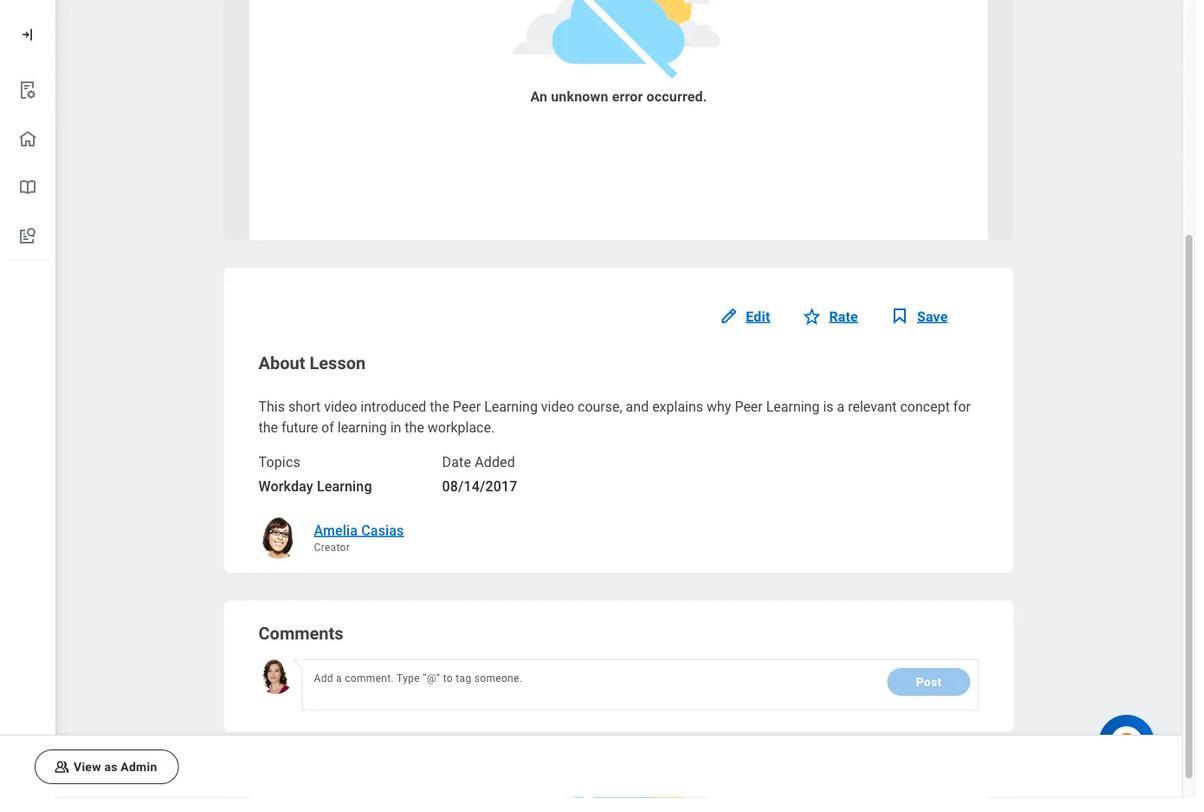 Task type: locate. For each thing, give the bounding box(es) containing it.
learning up workplace.
[[484, 398, 538, 415]]

learning left is
[[767, 398, 820, 415]]

for
[[954, 398, 971, 415]]

star image
[[802, 306, 823, 327]]

report parameter image
[[17, 80, 38, 101]]

an
[[531, 89, 548, 105]]

0 horizontal spatial peer
[[453, 398, 481, 415]]

learning
[[338, 419, 387, 436]]

1 horizontal spatial the
[[405, 419, 424, 436]]

1 horizontal spatial video
[[541, 398, 575, 415]]

0 horizontal spatial learning
[[317, 478, 372, 495]]

2 horizontal spatial the
[[430, 398, 450, 415]]

topics
[[259, 454, 301, 470]]

unknown
[[551, 89, 609, 105]]

introduced
[[361, 398, 427, 415]]

admin
[[121, 760, 157, 774]]

about
[[259, 353, 305, 373]]

list
[[0, 66, 55, 261]]

of
[[322, 419, 334, 436]]

casias
[[362, 522, 404, 539]]

an unknown error occurred.
[[531, 89, 708, 105]]

view as admin
[[74, 760, 157, 774]]

home image
[[17, 128, 38, 149]]

2 video from the left
[[541, 398, 575, 415]]

amelia
[[314, 522, 358, 539]]

0 horizontal spatial video
[[324, 398, 357, 415]]

learning up amelia
[[317, 478, 372, 495]]

save
[[918, 308, 948, 325]]

video
[[324, 398, 357, 415], [541, 398, 575, 415]]

video left course,
[[541, 398, 575, 415]]

a
[[837, 398, 845, 415]]

peer right why
[[735, 398, 763, 415]]

Comment text field
[[311, 668, 877, 700]]

edit link
[[719, 296, 781, 337]]

media classroom image
[[53, 758, 70, 775]]

save button
[[890, 296, 959, 337]]

2 horizontal spatial learning
[[767, 398, 820, 415]]

peer up workplace.
[[453, 398, 481, 415]]

workplace.
[[428, 419, 495, 436]]

the down this
[[259, 419, 278, 436]]

the up workplace.
[[430, 398, 450, 415]]

08/14/2017
[[442, 478, 518, 495]]

post button
[[888, 668, 971, 696]]

peer
[[453, 398, 481, 415], [735, 398, 763, 415]]

lesson
[[310, 353, 366, 373]]

0 horizontal spatial the
[[259, 419, 278, 436]]

creator
[[314, 542, 350, 554]]

1 horizontal spatial peer
[[735, 398, 763, 415]]

short
[[288, 398, 321, 415]]

video up of at bottom left
[[324, 398, 357, 415]]

the
[[430, 398, 450, 415], [259, 419, 278, 436], [405, 419, 424, 436]]

1 peer from the left
[[453, 398, 481, 415]]

transformation import image
[[19, 26, 36, 43]]

media mylearning image
[[890, 306, 911, 327]]

rate
[[830, 308, 859, 325]]

1 video from the left
[[324, 398, 357, 415]]

learning
[[484, 398, 538, 415], [767, 398, 820, 415], [317, 478, 372, 495]]

relevant
[[848, 398, 897, 415]]

learning inside topics workday learning
[[317, 478, 372, 495]]

workday
[[259, 478, 313, 495]]

the right in on the bottom of the page
[[405, 419, 424, 436]]

concept
[[901, 398, 950, 415]]



Task type: describe. For each thing, give the bounding box(es) containing it.
topics workday learning
[[259, 454, 372, 495]]

book open image
[[17, 177, 38, 198]]

course,
[[578, 398, 623, 415]]

date added 08/14/2017
[[442, 454, 518, 495]]

this
[[259, 398, 285, 415]]

in
[[391, 419, 402, 436]]

error
[[612, 89, 643, 105]]

comments
[[259, 623, 344, 644]]

this short video introduced the peer learning video course, and explains why peer learning is a relevant concept for the future of learning in the workplace.
[[259, 398, 971, 436]]

amelia casias creator
[[314, 522, 404, 554]]

future
[[282, 419, 318, 436]]

edit image
[[719, 306, 739, 327]]

1 horizontal spatial learning
[[484, 398, 538, 415]]

explains
[[653, 398, 704, 415]]

as
[[104, 760, 117, 774]]

view as admin button
[[35, 749, 179, 784]]

post
[[916, 675, 942, 689]]

date
[[442, 454, 471, 470]]

is
[[823, 398, 834, 415]]

why
[[707, 398, 732, 415]]

edit
[[746, 308, 771, 325]]

occurred.
[[647, 89, 708, 105]]

added
[[475, 454, 516, 470]]

about lesson
[[259, 353, 366, 373]]

rate button
[[802, 296, 869, 337]]

2 peer from the left
[[735, 398, 763, 415]]

view
[[74, 760, 101, 774]]

and
[[626, 398, 649, 415]]



Task type: vqa. For each thing, say whether or not it's contained in the screenshot.
short
yes



